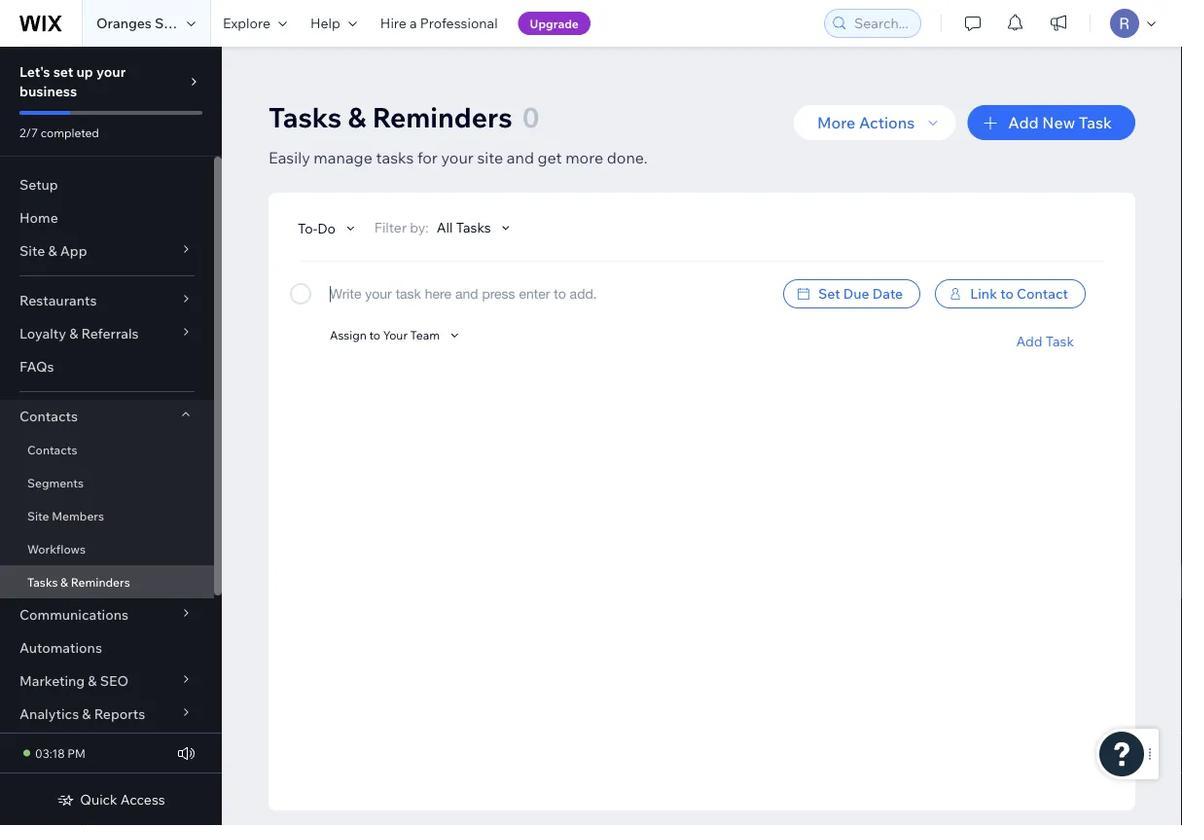 Task type: vqa. For each thing, say whether or not it's contained in the screenshot.
Last year
no



Task type: describe. For each thing, give the bounding box(es) containing it.
site & app
[[19, 242, 87, 259]]

seo
[[100, 673, 129, 690]]

loyalty & referrals
[[19, 325, 139, 342]]

tasks
[[376, 148, 414, 167]]

restaurants button
[[0, 284, 214, 317]]

2/7
[[19, 125, 38, 140]]

communications button
[[0, 599, 214, 632]]

faqs
[[19, 358, 54, 375]]

tasks & reminders 0
[[269, 100, 540, 134]]

sidebar element
[[0, 47, 222, 827]]

03:18
[[35, 746, 65, 761]]

quick access
[[80, 791, 165, 809]]

more actions button
[[794, 105, 956, 140]]

oranges
[[96, 15, 152, 32]]

filter by:
[[375, 219, 429, 236]]

03:18 pm
[[35, 746, 86, 761]]

site for site members
[[27, 509, 49, 523]]

tasks & reminders
[[27, 575, 130, 589]]

quick access button
[[57, 791, 165, 809]]

link to contact
[[971, 285, 1069, 302]]

& for loyalty & referrals
[[69, 325, 78, 342]]

site members
[[27, 509, 104, 523]]

new
[[1043, 113, 1076, 132]]

1 vertical spatial your
[[441, 148, 474, 167]]

contacts link
[[0, 433, 214, 466]]

add task
[[1017, 332, 1075, 349]]

contacts button
[[0, 400, 214, 433]]

your
[[383, 328, 408, 343]]

add for add task
[[1017, 332, 1043, 349]]

hire a professional
[[380, 15, 498, 32]]

hire a professional link
[[369, 0, 510, 47]]

home
[[19, 209, 58, 226]]

setup link
[[0, 168, 214, 202]]

contact
[[1017, 285, 1069, 302]]

link
[[971, 285, 998, 302]]

more actions
[[818, 113, 915, 132]]

marketing
[[19, 673, 85, 690]]

date
[[873, 285, 904, 302]]

explore
[[223, 15, 271, 32]]

more
[[566, 148, 604, 167]]

tasks for tasks & reminders
[[27, 575, 58, 589]]

site
[[477, 148, 503, 167]]

all tasks
[[437, 219, 491, 236]]

setup
[[19, 176, 58, 193]]

pm
[[67, 746, 86, 761]]

help
[[310, 15, 341, 32]]

to for link
[[1001, 285, 1014, 302]]

easily
[[269, 148, 310, 167]]

workflows
[[27, 542, 86, 556]]

site for site & app
[[19, 242, 45, 259]]

tasks for tasks & reminders 0
[[269, 100, 342, 134]]

automations link
[[0, 632, 214, 665]]

tasks inside button
[[456, 219, 491, 236]]

2/7 completed
[[19, 125, 99, 140]]

all tasks button
[[437, 219, 515, 236]]

analytics
[[19, 706, 79, 723]]

set
[[53, 63, 73, 80]]

site members link
[[0, 499, 214, 533]]

Search... field
[[849, 10, 915, 37]]

hire
[[380, 15, 407, 32]]

to-do button
[[298, 219, 359, 237]]

communications
[[19, 607, 129, 624]]

add new task button
[[968, 105, 1136, 140]]

assign to your team button
[[330, 327, 464, 344]]

& for site & app
[[48, 242, 57, 259]]

restaurants
[[19, 292, 97, 309]]

let's
[[19, 63, 50, 80]]

manage
[[314, 148, 373, 167]]

done.
[[607, 148, 648, 167]]

do
[[318, 219, 336, 236]]

access
[[121, 791, 165, 809]]

professional
[[420, 15, 498, 32]]



Task type: locate. For each thing, give the bounding box(es) containing it.
1 horizontal spatial to
[[1001, 285, 1014, 302]]

& up manage
[[348, 100, 366, 134]]

assign
[[330, 328, 367, 343]]

add inside button
[[1009, 113, 1039, 132]]

1 vertical spatial reminders
[[71, 575, 130, 589]]

tasks inside sidebar element
[[27, 575, 58, 589]]

1 horizontal spatial your
[[441, 148, 474, 167]]

upgrade
[[530, 16, 579, 31]]

set due date button
[[784, 279, 921, 309]]

filter
[[375, 219, 407, 236]]

1 horizontal spatial reminders
[[373, 100, 513, 134]]

your right the up
[[96, 63, 126, 80]]

reminders up communications popup button
[[71, 575, 130, 589]]

& inside 'dropdown button'
[[88, 673, 97, 690]]

reminders
[[373, 100, 513, 134], [71, 575, 130, 589]]

let's set up your business
[[19, 63, 126, 100]]

for
[[418, 148, 438, 167]]

set due date
[[819, 285, 904, 302]]

oranges squad
[[96, 15, 197, 32]]

by:
[[410, 219, 429, 236]]

reminders up 'for'
[[373, 100, 513, 134]]

contacts inside popup button
[[19, 408, 78, 425]]

reminders for tasks & reminders 0
[[373, 100, 513, 134]]

to left your
[[369, 328, 381, 343]]

marketing & seo button
[[0, 665, 214, 698]]

0 vertical spatial add
[[1009, 113, 1039, 132]]

reminders for tasks & reminders
[[71, 575, 130, 589]]

get
[[538, 148, 562, 167]]

0 vertical spatial task
[[1079, 113, 1113, 132]]

& inside popup button
[[69, 325, 78, 342]]

0 vertical spatial site
[[19, 242, 45, 259]]

contacts for "contacts" popup button
[[19, 408, 78, 425]]

0 vertical spatial to
[[1001, 285, 1014, 302]]

tasks right all
[[456, 219, 491, 236]]

to right link
[[1001, 285, 1014, 302]]

0 horizontal spatial reminders
[[71, 575, 130, 589]]

& for marketing & seo
[[88, 673, 97, 690]]

due
[[844, 285, 870, 302]]

site & app button
[[0, 235, 214, 268]]

contacts up segments
[[27, 442, 77, 457]]

task right the new
[[1079, 113, 1113, 132]]

site
[[19, 242, 45, 259], [27, 509, 49, 523]]

your
[[96, 63, 126, 80], [441, 148, 474, 167]]

1 vertical spatial tasks
[[456, 219, 491, 236]]

1 vertical spatial to
[[369, 328, 381, 343]]

task down "contact"
[[1046, 332, 1075, 349]]

& left "seo"
[[88, 673, 97, 690]]

faqs link
[[0, 350, 214, 384]]

to inside button
[[1001, 285, 1014, 302]]

& inside dropdown button
[[82, 706, 91, 723]]

tasks
[[269, 100, 342, 134], [456, 219, 491, 236], [27, 575, 58, 589]]

to for assign
[[369, 328, 381, 343]]

1 vertical spatial site
[[27, 509, 49, 523]]

& for tasks & reminders
[[60, 575, 68, 589]]

workflows link
[[0, 533, 214, 566]]

& left reports
[[82, 706, 91, 723]]

1 vertical spatial add
[[1017, 332, 1043, 349]]

task
[[1079, 113, 1113, 132], [1046, 332, 1075, 349]]

task inside button
[[1046, 332, 1075, 349]]

0 vertical spatial your
[[96, 63, 126, 80]]

site down segments
[[27, 509, 49, 523]]

reports
[[94, 706, 145, 723]]

automations
[[19, 640, 102, 657]]

marketing & seo
[[19, 673, 129, 690]]

site down the home
[[19, 242, 45, 259]]

team
[[410, 328, 440, 343]]

contacts down faqs
[[19, 408, 78, 425]]

upgrade button
[[519, 12, 591, 35]]

add for add new task
[[1009, 113, 1039, 132]]

to
[[1001, 285, 1014, 302], [369, 328, 381, 343]]

0
[[522, 100, 540, 134]]

site inside dropdown button
[[19, 242, 45, 259]]

Write your task here and press enter to add. text field
[[330, 279, 769, 330]]

& inside dropdown button
[[48, 242, 57, 259]]

contacts for contacts link
[[27, 442, 77, 457]]

business
[[19, 83, 77, 100]]

1 horizontal spatial tasks
[[269, 100, 342, 134]]

segments link
[[0, 466, 214, 499]]

members
[[52, 509, 104, 523]]

2 horizontal spatial tasks
[[456, 219, 491, 236]]

0 vertical spatial reminders
[[373, 100, 513, 134]]

tasks down workflows
[[27, 575, 58, 589]]

0 horizontal spatial tasks
[[27, 575, 58, 589]]

help button
[[299, 0, 369, 47]]

0 vertical spatial contacts
[[19, 408, 78, 425]]

& down workflows
[[60, 575, 68, 589]]

add left the new
[[1009, 113, 1039, 132]]

app
[[60, 242, 87, 259]]

loyalty & referrals button
[[0, 317, 214, 350]]

&
[[348, 100, 366, 134], [48, 242, 57, 259], [69, 325, 78, 342], [60, 575, 68, 589], [88, 673, 97, 690], [82, 706, 91, 723]]

contacts
[[19, 408, 78, 425], [27, 442, 77, 457]]

0 horizontal spatial your
[[96, 63, 126, 80]]

& for tasks & reminders 0
[[348, 100, 366, 134]]

tasks up easily
[[269, 100, 342, 134]]

your right 'for'
[[441, 148, 474, 167]]

assign to your team
[[330, 328, 440, 343]]

to-do
[[298, 219, 336, 236]]

quick
[[80, 791, 117, 809]]

add inside button
[[1017, 332, 1043, 349]]

1 horizontal spatial task
[[1079, 113, 1113, 132]]

more
[[818, 113, 856, 132]]

0 vertical spatial tasks
[[269, 100, 342, 134]]

referrals
[[81, 325, 139, 342]]

actions
[[860, 113, 915, 132]]

0 horizontal spatial to
[[369, 328, 381, 343]]

& right loyalty
[[69, 325, 78, 342]]

2 vertical spatial tasks
[[27, 575, 58, 589]]

up
[[76, 63, 93, 80]]

task inside button
[[1079, 113, 1113, 132]]

squad
[[155, 15, 197, 32]]

completed
[[41, 125, 99, 140]]

add new task
[[1009, 113, 1113, 132]]

& left app
[[48, 242, 57, 259]]

to inside button
[[369, 328, 381, 343]]

reminders inside sidebar element
[[71, 575, 130, 589]]

home link
[[0, 202, 214, 235]]

analytics & reports
[[19, 706, 145, 723]]

to-
[[298, 219, 318, 236]]

segments
[[27, 476, 84, 490]]

all
[[437, 219, 453, 236]]

& for analytics & reports
[[82, 706, 91, 723]]

add task button
[[1017, 332, 1075, 350]]

easily manage tasks for your site and get more done.
[[269, 148, 648, 167]]

1 vertical spatial contacts
[[27, 442, 77, 457]]

1 vertical spatial task
[[1046, 332, 1075, 349]]

0 horizontal spatial task
[[1046, 332, 1075, 349]]

a
[[410, 15, 417, 32]]

add down the link to contact
[[1017, 332, 1043, 349]]

link to contact button
[[936, 279, 1086, 309]]

tasks & reminders link
[[0, 566, 214, 599]]

your inside let's set up your business
[[96, 63, 126, 80]]

and
[[507, 148, 534, 167]]



